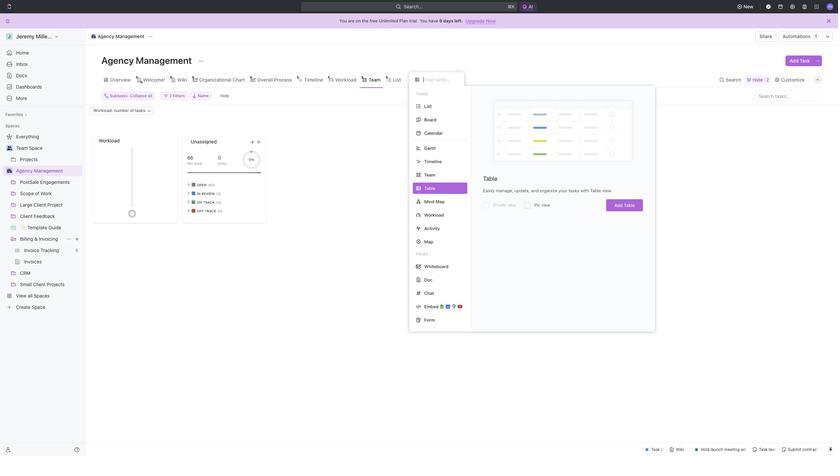 Task type: locate. For each thing, give the bounding box(es) containing it.
0 horizontal spatial add
[[615, 203, 623, 208]]

team left list link at left
[[369, 77, 381, 83]]

1 horizontal spatial workload
[[336, 77, 357, 83]]

list right 'team' link
[[393, 77, 401, 83]]

tree inside sidebar navigation
[[3, 132, 82, 313]]

home link
[[3, 48, 82, 58]]

1 vertical spatial hide
[[220, 93, 229, 98]]

1 horizontal spatial table
[[591, 188, 602, 194]]

0 horizontal spatial timeline
[[305, 77, 323, 83]]

track down on track (2)
[[205, 209, 216, 213]]

automations
[[783, 33, 811, 39]]

0 vertical spatial timeline
[[305, 77, 323, 83]]

2 vertical spatial management
[[34, 168, 63, 174]]

new button
[[735, 1, 758, 12]]

organizational
[[199, 77, 232, 83]]

days
[[444, 18, 454, 23]]

view right private
[[508, 203, 516, 208]]

hide
[[753, 77, 764, 83], [220, 93, 229, 98]]

agency right business time icon
[[98, 33, 114, 39]]

you
[[340, 18, 347, 23], [420, 18, 428, 23]]

agency right business time image
[[16, 168, 33, 174]]

1 vertical spatial team
[[16, 145, 28, 151]]

list up "board"
[[425, 104, 432, 109]]

2 horizontal spatial team
[[425, 172, 436, 178]]

inbox link
[[3, 59, 82, 70]]

add inside button
[[791, 58, 799, 64]]

timeline down gantt
[[425, 159, 442, 164]]

1 horizontal spatial view
[[542, 203, 550, 208]]

off
[[197, 209, 204, 213]]

1 vertical spatial agency management
[[101, 55, 194, 66]]

1 (2) from the top
[[217, 192, 221, 196]]

list
[[393, 77, 401, 83], [425, 104, 432, 109]]

1 vertical spatial track
[[205, 209, 216, 213]]

pin
[[535, 203, 541, 208]]

dashboards
[[16, 84, 42, 90]]

1 horizontal spatial you
[[420, 18, 428, 23]]

track down in review (2) at the left of the page
[[203, 200, 215, 204]]

⌘k
[[508, 4, 515, 9]]

hide button
[[218, 92, 232, 100]]

0 horizontal spatial view
[[508, 203, 516, 208]]

favorites
[[5, 112, 23, 117]]

chart
[[233, 77, 245, 83]]

agency up overview
[[101, 55, 134, 66]]

easily
[[484, 188, 495, 194]]

hide for hide 2
[[753, 77, 764, 83]]

docs link
[[3, 70, 82, 81]]

team down gantt
[[425, 172, 436, 178]]

1 horizontal spatial agency management link
[[89, 32, 146, 41]]

hide inside button
[[220, 93, 229, 98]]

0 horizontal spatial on
[[197, 200, 202, 204]]

map down activity
[[425, 239, 434, 245]]

map
[[436, 199, 445, 204], [425, 239, 434, 245]]

0 horizontal spatial workload
[[99, 138, 120, 144]]

2 horizontal spatial table
[[624, 203, 636, 208]]

update,
[[515, 188, 530, 194]]

1 horizontal spatial list
[[425, 104, 432, 109]]

easily manage, update, and organize your tasks with table view.
[[484, 188, 613, 194]]

you are on the free unlimited plan trial. you have 9 days left. upgrade now
[[340, 18, 496, 24]]

form
[[425, 318, 435, 323]]

list link
[[392, 75, 401, 85]]

0 horizontal spatial team
[[16, 145, 28, 151]]

agency management
[[98, 33, 145, 39], [101, 55, 194, 66], [16, 168, 63, 174]]

billing & invoicing
[[20, 236, 58, 242]]

1 horizontal spatial on
[[356, 18, 361, 23]]

0 horizontal spatial table
[[484, 175, 498, 183]]

+
[[251, 138, 255, 146]]

doc
[[425, 277, 433, 283]]

customize button
[[773, 75, 807, 85]]

new
[[744, 4, 754, 9]]

you left are
[[340, 18, 347, 23]]

with
[[581, 188, 590, 194]]

1 vertical spatial workload
[[99, 138, 120, 144]]

2 you from the left
[[420, 18, 428, 23]]

private
[[494, 203, 507, 208]]

(2) right review
[[217, 192, 221, 196]]

2 view from the left
[[542, 203, 550, 208]]

done
[[218, 162, 227, 166]]

2 vertical spatial agency management
[[16, 168, 63, 174]]

1 vertical spatial add
[[615, 203, 623, 208]]

0 vertical spatial workload
[[336, 77, 357, 83]]

agency management up welcome! link
[[101, 55, 194, 66]]

0 vertical spatial (2)
[[217, 192, 221, 196]]

workload
[[336, 77, 357, 83], [99, 138, 120, 144], [425, 212, 444, 218]]

your
[[559, 188, 568, 194]]

off track (1)
[[197, 209, 222, 213]]

0 vertical spatial team
[[369, 77, 381, 83]]

spaces
[[5, 124, 20, 129]]

dashboards link
[[3, 82, 82, 92]]

on right are
[[356, 18, 361, 23]]

0 horizontal spatial list
[[393, 77, 401, 83]]

1 vertical spatial table
[[591, 188, 602, 194]]

share button
[[756, 31, 777, 42]]

view button
[[410, 72, 432, 88]]

0 vertical spatial management
[[116, 33, 145, 39]]

trial.
[[410, 18, 419, 23]]

1 vertical spatial timeline
[[425, 159, 442, 164]]

tree containing team space
[[3, 132, 82, 313]]

add
[[791, 58, 799, 64], [615, 203, 623, 208]]

(2)
[[217, 192, 221, 196], [217, 200, 221, 204]]

hide for hide
[[220, 93, 229, 98]]

in review (2)
[[197, 192, 221, 196]]

timeline right process
[[305, 77, 323, 83]]

1 horizontal spatial add
[[791, 58, 799, 64]]

view right pin
[[542, 203, 550, 208]]

0 horizontal spatial agency management link
[[16, 166, 81, 176]]

0 horizontal spatial you
[[340, 18, 347, 23]]

team
[[369, 77, 381, 83], [16, 145, 28, 151], [425, 172, 436, 178]]

team space link
[[16, 143, 81, 154]]

business time image
[[7, 169, 12, 173]]

0 horizontal spatial hide
[[220, 93, 229, 98]]

private view
[[494, 203, 516, 208]]

(1)
[[218, 209, 222, 213]]

board
[[425, 117, 437, 122]]

track for on track
[[203, 200, 215, 204]]

timeline
[[305, 77, 323, 83], [425, 159, 442, 164]]

sidebar navigation
[[0, 28, 85, 457]]

mind
[[425, 199, 435, 204]]

agency management inside sidebar navigation
[[16, 168, 63, 174]]

team right user group icon
[[16, 145, 28, 151]]

0 vertical spatial hide
[[753, 77, 764, 83]]

1 vertical spatial agency management link
[[16, 166, 81, 176]]

table
[[484, 175, 498, 183], [591, 188, 602, 194], [624, 203, 636, 208]]

on
[[356, 18, 361, 23], [197, 200, 202, 204]]

agency management down space
[[16, 168, 63, 174]]

0 vertical spatial track
[[203, 200, 215, 204]]

1 vertical spatial (2)
[[217, 200, 221, 204]]

agency management right business time icon
[[98, 33, 145, 39]]

chat
[[425, 291, 434, 296]]

0 horizontal spatial map
[[425, 239, 434, 245]]

1 horizontal spatial team
[[369, 77, 381, 83]]

1
[[816, 34, 818, 39]]

(2) for in review (2)
[[217, 192, 221, 196]]

1 horizontal spatial map
[[436, 199, 445, 204]]

you left have
[[420, 18, 428, 23]]

1 view from the left
[[508, 203, 516, 208]]

billing & invoicing link
[[20, 234, 64, 245]]

activity
[[425, 226, 440, 231]]

2 vertical spatial agency
[[16, 168, 33, 174]]

2
[[767, 77, 770, 83]]

view for pin view
[[542, 203, 550, 208]]

1 vertical spatial agency
[[101, 55, 134, 66]]

agency
[[98, 33, 114, 39], [101, 55, 134, 66], [16, 168, 33, 174]]

add task button
[[786, 56, 815, 66]]

0 vertical spatial on
[[356, 18, 361, 23]]

review
[[202, 192, 215, 196]]

hide 2
[[753, 77, 770, 83]]

1 vertical spatial on
[[197, 200, 202, 204]]

Enter name... field
[[423, 77, 459, 83]]

0 vertical spatial agency management
[[98, 33, 145, 39]]

overall process link
[[256, 75, 292, 85]]

gantt
[[425, 146, 436, 151]]

agency inside sidebar navigation
[[16, 168, 33, 174]]

favorites button
[[3, 111, 30, 119]]

0 vertical spatial add
[[791, 58, 799, 64]]

1 horizontal spatial hide
[[753, 77, 764, 83]]

on up off
[[197, 200, 202, 204]]

hide left 2
[[753, 77, 764, 83]]

2 horizontal spatial workload
[[425, 212, 444, 218]]

hide down organizational chart link
[[220, 93, 229, 98]]

2 vertical spatial table
[[624, 203, 636, 208]]

add table
[[615, 203, 636, 208]]

(2) for on track (2)
[[217, 200, 221, 204]]

map right mind
[[436, 199, 445, 204]]

tree
[[3, 132, 82, 313]]

(2) up (1)
[[217, 200, 221, 204]]

2 (2) from the top
[[217, 200, 221, 204]]



Task type: describe. For each thing, give the bounding box(es) containing it.
open (61)
[[197, 183, 215, 187]]

search
[[727, 77, 742, 83]]

search...
[[404, 4, 423, 9]]

1 horizontal spatial timeline
[[425, 159, 442, 164]]

upgrade now link
[[466, 18, 496, 24]]

share
[[760, 33, 773, 39]]

are
[[348, 18, 355, 23]]

user group image
[[7, 146, 12, 150]]

on track (2)
[[197, 200, 221, 204]]

welcome! link
[[142, 75, 165, 85]]

0 vertical spatial agency management link
[[89, 32, 146, 41]]

0
[[218, 155, 221, 161]]

0 vertical spatial list
[[393, 77, 401, 83]]

view button
[[410, 75, 432, 85]]

1 vertical spatial management
[[136, 55, 192, 66]]

timeline link
[[303, 75, 323, 85]]

management inside sidebar navigation
[[34, 168, 63, 174]]

calendar
[[425, 130, 443, 136]]

wiki
[[178, 77, 187, 83]]

customize
[[782, 77, 805, 83]]

free
[[370, 18, 378, 23]]

add for add table
[[615, 203, 623, 208]]

docs
[[16, 73, 27, 78]]

welcome!
[[143, 77, 165, 83]]

0 vertical spatial agency
[[98, 33, 114, 39]]

organizational chart
[[199, 77, 245, 83]]

inbox
[[16, 61, 28, 67]]

the
[[362, 18, 369, 23]]

business time image
[[92, 35, 96, 38]]

view
[[418, 77, 429, 83]]

task
[[801, 58, 811, 64]]

overall
[[258, 77, 273, 83]]

track for off track
[[205, 209, 216, 213]]

left.
[[455, 18, 463, 23]]

workload inside workload link
[[336, 77, 357, 83]]

add task
[[791, 58, 811, 64]]

0 vertical spatial map
[[436, 199, 445, 204]]

invoicing
[[39, 236, 58, 242]]

2 vertical spatial team
[[425, 172, 436, 178]]

plan
[[400, 18, 408, 23]]

billing
[[20, 236, 33, 242]]

have
[[429, 18, 439, 23]]

and
[[532, 188, 539, 194]]

done
[[194, 162, 202, 166]]

Search tasks... text field
[[756, 91, 822, 101]]

0 vertical spatial table
[[484, 175, 498, 183]]

1 vertical spatial list
[[425, 104, 432, 109]]

whiteboard
[[425, 264, 449, 269]]

tasks
[[569, 188, 580, 194]]

pin view
[[535, 203, 550, 208]]

view for private view
[[508, 203, 516, 208]]

unlimited
[[379, 18, 399, 23]]

tasks
[[416, 92, 428, 96]]

upgrade
[[466, 18, 485, 24]]

on inside you are on the free unlimited plan trial. you have 9 days left. upgrade now
[[356, 18, 361, 23]]

not
[[188, 162, 193, 166]]

9
[[440, 18, 443, 23]]

team space
[[16, 145, 42, 151]]

overall process
[[258, 77, 292, 83]]

wiki link
[[176, 75, 187, 85]]

(61)
[[208, 183, 215, 187]]

manage,
[[496, 188, 514, 194]]

home
[[16, 50, 29, 56]]

overview
[[110, 77, 131, 83]]

process
[[274, 77, 292, 83]]

overview link
[[109, 75, 131, 85]]

team inside sidebar navigation
[[16, 145, 28, 151]]

unassigned
[[191, 139, 217, 145]]

in
[[197, 192, 201, 196]]

mind map
[[425, 199, 445, 204]]

2 vertical spatial workload
[[425, 212, 444, 218]]

team link
[[368, 75, 381, 85]]

0 done
[[218, 155, 227, 166]]

workload link
[[334, 75, 357, 85]]

1 you from the left
[[340, 18, 347, 23]]

now
[[486, 18, 496, 24]]

66 not done
[[188, 155, 202, 166]]

1 vertical spatial map
[[425, 239, 434, 245]]

view.
[[603, 188, 613, 194]]

pages
[[416, 252, 428, 257]]

open
[[197, 183, 207, 187]]

add for add task
[[791, 58, 799, 64]]

search button
[[718, 75, 744, 85]]

66
[[188, 155, 193, 161]]

embed
[[425, 304, 439, 310]]



Task type: vqa. For each thing, say whether or not it's contained in the screenshot.
Elevate Marketing link
no



